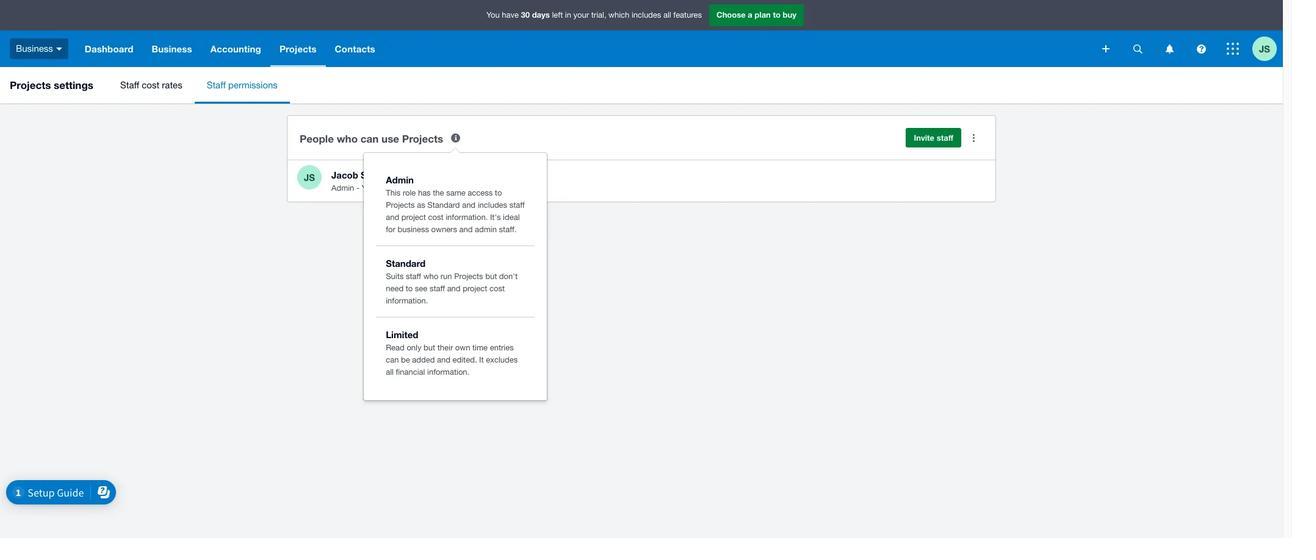 Task type: describe. For each thing, give the bounding box(es) containing it.
standard suits staff who run projects but don't need to see staff and project cost information.
[[386, 258, 518, 306]]

not
[[392, 184, 404, 193]]

staff inside button
[[937, 133, 953, 143]]

invite
[[914, 133, 934, 143]]

read
[[386, 344, 405, 353]]

0 horizontal spatial permissions
[[228, 80, 278, 90]]

jacob simon (you) admin - you can not edit your own permissions
[[331, 170, 499, 193]]

accounting button
[[201, 31, 270, 67]]

information. for limited
[[427, 368, 469, 377]]

who inside standard suits staff who run projects but don't need to see staff and project cost information.
[[423, 272, 438, 281]]

limited
[[386, 330, 418, 341]]

to inside admin this role has the same access to projects as standard and includes staff and project cost information. it's ideal for business owners and admin staff.
[[495, 189, 502, 198]]

svg image inside business popup button
[[56, 47, 62, 51]]

you inside you have 30 days left in your trial, which includes all features
[[486, 11, 500, 20]]

access
[[468, 189, 493, 198]]

a
[[748, 10, 752, 20]]

choose a plan to buy
[[717, 10, 796, 20]]

and left admin
[[459, 225, 473, 234]]

0 horizontal spatial cost
[[142, 80, 159, 90]]

can inside jacob simon (you) admin - you can not edit your own permissions
[[377, 184, 390, 193]]

role
[[403, 189, 416, 198]]

days
[[532, 10, 550, 20]]

the
[[433, 189, 444, 198]]

contacts button
[[326, 31, 384, 67]]

excludes
[[486, 356, 518, 365]]

projects inside standard suits staff who run projects but don't need to see staff and project cost information.
[[454, 272, 483, 281]]

as
[[417, 201, 425, 210]]

invite staff button
[[906, 128, 961, 148]]

staff permissions
[[207, 80, 278, 90]]

simon
[[361, 170, 388, 181]]

own inside "limited read only but their own time entries can be added and edited. it excludes all financial information."
[[455, 344, 470, 353]]

only
[[407, 344, 421, 353]]

in
[[565, 11, 571, 20]]

has
[[418, 189, 431, 198]]

information. inside standard suits staff who run projects but don't need to see staff and project cost information.
[[386, 297, 428, 306]]

you inside jacob simon (you) admin - you can not edit your own permissions
[[362, 184, 375, 193]]

it
[[479, 356, 484, 365]]

settings
[[54, 79, 93, 92]]

rates
[[162, 80, 182, 90]]

need
[[386, 284, 403, 294]]

1 horizontal spatial business
[[152, 43, 192, 54]]

cost inside admin this role has the same access to projects as standard and includes staff and project cost information. it's ideal for business owners and admin staff.
[[428, 213, 443, 222]]

1 business button from the left
[[0, 31, 76, 67]]

projects left settings
[[10, 79, 51, 92]]

includes inside you have 30 days left in your trial, which includes all features
[[632, 11, 661, 20]]

staff cost rates link
[[108, 67, 194, 104]]

more options image
[[961, 126, 986, 150]]

you have 30 days left in your trial, which includes all features
[[486, 10, 702, 20]]

-
[[356, 184, 359, 193]]

to inside standard suits staff who run projects but don't need to see staff and project cost information.
[[406, 284, 413, 294]]

information. for admin
[[446, 213, 488, 222]]

staff inside admin this role has the same access to projects as standard and includes staff and project cost information. it's ideal for business owners and admin staff.
[[509, 201, 525, 210]]

admin this role has the same access to projects as standard and includes staff and project cost information. it's ideal for business owners and admin staff.
[[386, 175, 525, 234]]

30
[[521, 10, 530, 20]]

navigation containing dashboard
[[76, 31, 1094, 67]]

projects inside admin this role has the same access to projects as standard and includes staff and project cost information. it's ideal for business owners and admin staff.
[[386, 201, 415, 210]]

but inside standard suits staff who run projects but don't need to see staff and project cost information.
[[485, 272, 497, 281]]

permissions inside jacob simon (you) admin - you can not edit your own permissions
[[456, 184, 499, 193]]

staff down run
[[430, 284, 445, 294]]

projects right the "use"
[[402, 132, 443, 145]]

and down access
[[462, 201, 476, 210]]

same
[[446, 189, 466, 198]]

and up for
[[386, 213, 399, 222]]

run
[[441, 272, 452, 281]]

business
[[398, 225, 429, 234]]

project inside admin this role has the same access to projects as standard and includes staff and project cost information. it's ideal for business owners and admin staff.
[[401, 213, 426, 222]]

admin inside admin this role has the same access to projects as standard and includes staff and project cost information. it's ideal for business owners and admin staff.
[[386, 175, 414, 186]]

which
[[609, 11, 629, 20]]

invite staff
[[914, 133, 953, 143]]

and inside standard suits staff who run projects but don't need to see staff and project cost information.
[[447, 284, 461, 294]]



Task type: vqa. For each thing, say whether or not it's contained in the screenshot.
Draft to the top
no



Task type: locate. For each thing, give the bounding box(es) containing it.
edit
[[406, 184, 419, 193]]

2 horizontal spatial to
[[773, 10, 781, 20]]

1 horizontal spatial you
[[486, 11, 500, 20]]

own up edited.
[[455, 344, 470, 353]]

can left the "use"
[[361, 132, 379, 145]]

your inside you have 30 days left in your trial, which includes all features
[[573, 11, 589, 20]]

staff up see
[[406, 272, 421, 281]]

staff
[[120, 80, 139, 90], [207, 80, 226, 90]]

project
[[401, 213, 426, 222], [463, 284, 487, 294]]

plan
[[755, 10, 771, 20]]

projects inside popup button
[[279, 43, 317, 54]]

1 vertical spatial you
[[362, 184, 375, 193]]

includes right which
[[632, 11, 661, 20]]

1 vertical spatial js
[[304, 172, 315, 183]]

1 vertical spatial all
[[386, 368, 394, 377]]

1 vertical spatial but
[[424, 344, 435, 353]]

staff up ideal
[[509, 201, 525, 210]]

and inside "limited read only but their own time entries can be added and edited. it excludes all financial information."
[[437, 356, 450, 365]]

0 vertical spatial js
[[1259, 43, 1270, 54]]

staff down dashboard link
[[120, 80, 139, 90]]

1 horizontal spatial to
[[495, 189, 502, 198]]

business
[[16, 43, 53, 54], [152, 43, 192, 54]]

js button
[[1252, 31, 1283, 67]]

1 horizontal spatial business button
[[143, 31, 201, 67]]

features
[[673, 11, 702, 20]]

to left see
[[406, 284, 413, 294]]

0 horizontal spatial admin
[[331, 184, 354, 193]]

own
[[439, 184, 454, 193], [455, 344, 470, 353]]

2 vertical spatial information.
[[427, 368, 469, 377]]

0 horizontal spatial staff
[[120, 80, 139, 90]]

banner containing js
[[0, 0, 1283, 67]]

1 horizontal spatial admin
[[386, 175, 414, 186]]

1 horizontal spatial cost
[[428, 213, 443, 222]]

0 horizontal spatial svg image
[[56, 47, 62, 51]]

your right edit
[[421, 184, 437, 193]]

information. up admin
[[446, 213, 488, 222]]

1 horizontal spatial svg image
[[1102, 45, 1110, 52]]

but
[[485, 272, 497, 281], [424, 344, 435, 353]]

includes
[[632, 11, 661, 20], [478, 201, 507, 210]]

your right in
[[573, 11, 589, 20]]

banner
[[0, 0, 1283, 67]]

0 horizontal spatial own
[[439, 184, 454, 193]]

contacts
[[335, 43, 375, 54]]

2 vertical spatial cost
[[489, 284, 505, 294]]

you
[[486, 11, 500, 20], [362, 184, 375, 193]]

staff for staff cost rates
[[120, 80, 139, 90]]

you left have at the left
[[486, 11, 500, 20]]

1 vertical spatial own
[[455, 344, 470, 353]]

information.
[[446, 213, 488, 222], [386, 297, 428, 306], [427, 368, 469, 377]]

people who can use projects
[[300, 132, 443, 145]]

added
[[412, 356, 435, 365]]

1 horizontal spatial staff
[[207, 80, 226, 90]]

use
[[382, 132, 399, 145]]

who
[[337, 132, 358, 145], [423, 272, 438, 281]]

and
[[462, 201, 476, 210], [386, 213, 399, 222], [459, 225, 473, 234], [447, 284, 461, 294], [437, 356, 450, 365]]

information. inside admin this role has the same access to projects as standard and includes staff and project cost information. it's ideal for business owners and admin staff.
[[446, 213, 488, 222]]

0 vertical spatial you
[[486, 11, 500, 20]]

more info image
[[443, 126, 468, 150]]

their
[[437, 344, 453, 353]]

your inside jacob simon (you) admin - you can not edit your own permissions
[[421, 184, 437, 193]]

jacob
[[331, 170, 358, 181]]

but left don't
[[485, 272, 497, 281]]

cost inside standard suits staff who run projects but don't need to see staff and project cost information.
[[489, 284, 505, 294]]

0 vertical spatial information.
[[446, 213, 488, 222]]

admin down jacob
[[331, 184, 354, 193]]

permissions down accounting
[[228, 80, 278, 90]]

project right see
[[463, 284, 487, 294]]

0 vertical spatial cost
[[142, 80, 159, 90]]

0 vertical spatial to
[[773, 10, 781, 20]]

have
[[502, 11, 519, 20]]

1 horizontal spatial your
[[573, 11, 589, 20]]

owners
[[431, 225, 457, 234]]

1 vertical spatial includes
[[478, 201, 507, 210]]

0 vertical spatial own
[[439, 184, 454, 193]]

standard inside admin this role has the same access to projects as standard and includes staff and project cost information. it's ideal for business owners and admin staff.
[[427, 201, 460, 210]]

cost up owners
[[428, 213, 443, 222]]

navigation
[[76, 31, 1094, 67]]

projects right run
[[454, 272, 483, 281]]

who left run
[[423, 272, 438, 281]]

projects down this
[[386, 201, 415, 210]]

business button up projects settings
[[0, 31, 76, 67]]

ideal
[[503, 213, 520, 222]]

accounting
[[210, 43, 261, 54]]

information. down need
[[386, 297, 428, 306]]

0 vertical spatial includes
[[632, 11, 661, 20]]

0 vertical spatial project
[[401, 213, 426, 222]]

permissions up it's
[[456, 184, 499, 193]]

your
[[573, 11, 589, 20], [421, 184, 437, 193]]

admin
[[386, 175, 414, 186], [331, 184, 354, 193]]

1 horizontal spatial but
[[485, 272, 497, 281]]

(you)
[[391, 170, 412, 181]]

project up business
[[401, 213, 426, 222]]

business button up rates on the top left of page
[[143, 31, 201, 67]]

0 horizontal spatial to
[[406, 284, 413, 294]]

staff for staff permissions
[[207, 80, 226, 90]]

own inside jacob simon (you) admin - you can not edit your own permissions
[[439, 184, 454, 193]]

0 horizontal spatial you
[[362, 184, 375, 193]]

2 vertical spatial can
[[386, 356, 399, 365]]

all left features
[[663, 11, 671, 20]]

information. inside "limited read only but their own time entries can be added and edited. it excludes all financial information."
[[427, 368, 469, 377]]

js inside popup button
[[1259, 43, 1270, 54]]

js
[[1259, 43, 1270, 54], [304, 172, 315, 183]]

own right has
[[439, 184, 454, 193]]

1 horizontal spatial permissions
[[456, 184, 499, 193]]

0 vertical spatial standard
[[427, 201, 460, 210]]

staff cost rates
[[120, 80, 182, 90]]

0 horizontal spatial business button
[[0, 31, 76, 67]]

business up rates on the top left of page
[[152, 43, 192, 54]]

business button
[[0, 31, 76, 67], [143, 31, 201, 67]]

1 vertical spatial your
[[421, 184, 437, 193]]

1 horizontal spatial project
[[463, 284, 487, 294]]

but inside "limited read only but their own time entries can be added and edited. it excludes all financial information."
[[424, 344, 435, 353]]

dashboard
[[85, 43, 133, 54]]

2 business button from the left
[[143, 31, 201, 67]]

it's
[[490, 213, 501, 222]]

who right the 'people'
[[337, 132, 358, 145]]

trial,
[[591, 11, 606, 20]]

1 horizontal spatial own
[[455, 344, 470, 353]]

svg image
[[1227, 43, 1239, 55], [1133, 44, 1142, 53], [1165, 44, 1173, 53], [1197, 44, 1206, 53]]

1 staff from the left
[[120, 80, 139, 90]]

cost down don't
[[489, 284, 505, 294]]

can left not
[[377, 184, 390, 193]]

projects settings
[[10, 79, 93, 92]]

1 vertical spatial who
[[423, 272, 438, 281]]

2 vertical spatial to
[[406, 284, 413, 294]]

projects left contacts dropdown button
[[279, 43, 317, 54]]

1 horizontal spatial js
[[1259, 43, 1270, 54]]

this
[[386, 189, 401, 198]]

0 vertical spatial all
[[663, 11, 671, 20]]

0 horizontal spatial project
[[401, 213, 426, 222]]

2 staff from the left
[[207, 80, 226, 90]]

0 horizontal spatial business
[[16, 43, 53, 54]]

all left financial
[[386, 368, 394, 377]]

1 horizontal spatial standard
[[427, 201, 460, 210]]

buy
[[783, 10, 796, 20]]

0 horizontal spatial who
[[337, 132, 358, 145]]

0 vertical spatial your
[[573, 11, 589, 20]]

you right -
[[362, 184, 375, 193]]

2 horizontal spatial cost
[[489, 284, 505, 294]]

can inside "limited read only but their own time entries can be added and edited. it excludes all financial information."
[[386, 356, 399, 365]]

staff right invite
[[937, 133, 953, 143]]

projects button
[[270, 31, 326, 67]]

for
[[386, 225, 395, 234]]

and down run
[[447, 284, 461, 294]]

don't
[[499, 272, 518, 281]]

see
[[415, 284, 427, 294]]

entries
[[490, 344, 514, 353]]

financial
[[396, 368, 425, 377]]

1 vertical spatial cost
[[428, 213, 443, 222]]

projects
[[279, 43, 317, 54], [10, 79, 51, 92], [402, 132, 443, 145], [386, 201, 415, 210], [454, 272, 483, 281]]

0 vertical spatial who
[[337, 132, 358, 145]]

can down read
[[386, 356, 399, 365]]

1 vertical spatial project
[[463, 284, 487, 294]]

and down their on the bottom left
[[437, 356, 450, 365]]

staff permissions link
[[194, 67, 290, 104]]

staff.
[[499, 225, 517, 234]]

0 vertical spatial can
[[361, 132, 379, 145]]

all inside you have 30 days left in your trial, which includes all features
[[663, 11, 671, 20]]

all inside "limited read only but their own time entries can be added and edited. it excludes all financial information."
[[386, 368, 394, 377]]

business up projects settings
[[16, 43, 53, 54]]

1 vertical spatial can
[[377, 184, 390, 193]]

information. down edited.
[[427, 368, 469, 377]]

be
[[401, 356, 410, 365]]

time
[[472, 344, 488, 353]]

cost
[[142, 80, 159, 90], [428, 213, 443, 222], [489, 284, 505, 294]]

but up added
[[424, 344, 435, 353]]

0 horizontal spatial includes
[[478, 201, 507, 210]]

standard up suits
[[386, 258, 426, 269]]

to left buy
[[773, 10, 781, 20]]

1 vertical spatial information.
[[386, 297, 428, 306]]

includes up it's
[[478, 201, 507, 210]]

to right access
[[495, 189, 502, 198]]

left
[[552, 11, 563, 20]]

can
[[361, 132, 379, 145], [377, 184, 390, 193], [386, 356, 399, 365]]

1 vertical spatial to
[[495, 189, 502, 198]]

cost left rates on the top left of page
[[142, 80, 159, 90]]

standard down 'the'
[[427, 201, 460, 210]]

0 horizontal spatial your
[[421, 184, 437, 193]]

0 horizontal spatial all
[[386, 368, 394, 377]]

staff down accounting
[[207, 80, 226, 90]]

edited.
[[453, 356, 477, 365]]

standard inside standard suits staff who run projects but don't need to see staff and project cost information.
[[386, 258, 426, 269]]

1 horizontal spatial all
[[663, 11, 671, 20]]

0 horizontal spatial standard
[[386, 258, 426, 269]]

permissions
[[228, 80, 278, 90], [456, 184, 499, 193]]

standard
[[427, 201, 460, 210], [386, 258, 426, 269]]

0 horizontal spatial but
[[424, 344, 435, 353]]

project inside standard suits staff who run projects but don't need to see staff and project cost information.
[[463, 284, 487, 294]]

svg image
[[1102, 45, 1110, 52], [56, 47, 62, 51]]

1 vertical spatial standard
[[386, 258, 426, 269]]

admin up this
[[386, 175, 414, 186]]

1 horizontal spatial who
[[423, 272, 438, 281]]

choose
[[717, 10, 746, 20]]

0 vertical spatial permissions
[[228, 80, 278, 90]]

to
[[773, 10, 781, 20], [495, 189, 502, 198], [406, 284, 413, 294]]

suits
[[386, 272, 404, 281]]

staff
[[937, 133, 953, 143], [509, 201, 525, 210], [406, 272, 421, 281], [430, 284, 445, 294]]

admin
[[475, 225, 497, 234]]

0 horizontal spatial js
[[304, 172, 315, 183]]

1 horizontal spatial includes
[[632, 11, 661, 20]]

0 vertical spatial but
[[485, 272, 497, 281]]

admin inside jacob simon (you) admin - you can not edit your own permissions
[[331, 184, 354, 193]]

people
[[300, 132, 334, 145]]

limited read only but their own time entries can be added and edited. it excludes all financial information.
[[386, 330, 518, 377]]

includes inside admin this role has the same access to projects as standard and includes staff and project cost information. it's ideal for business owners and admin staff.
[[478, 201, 507, 210]]

dashboard link
[[76, 31, 143, 67]]

all
[[663, 11, 671, 20], [386, 368, 394, 377]]

1 vertical spatial permissions
[[456, 184, 499, 193]]



